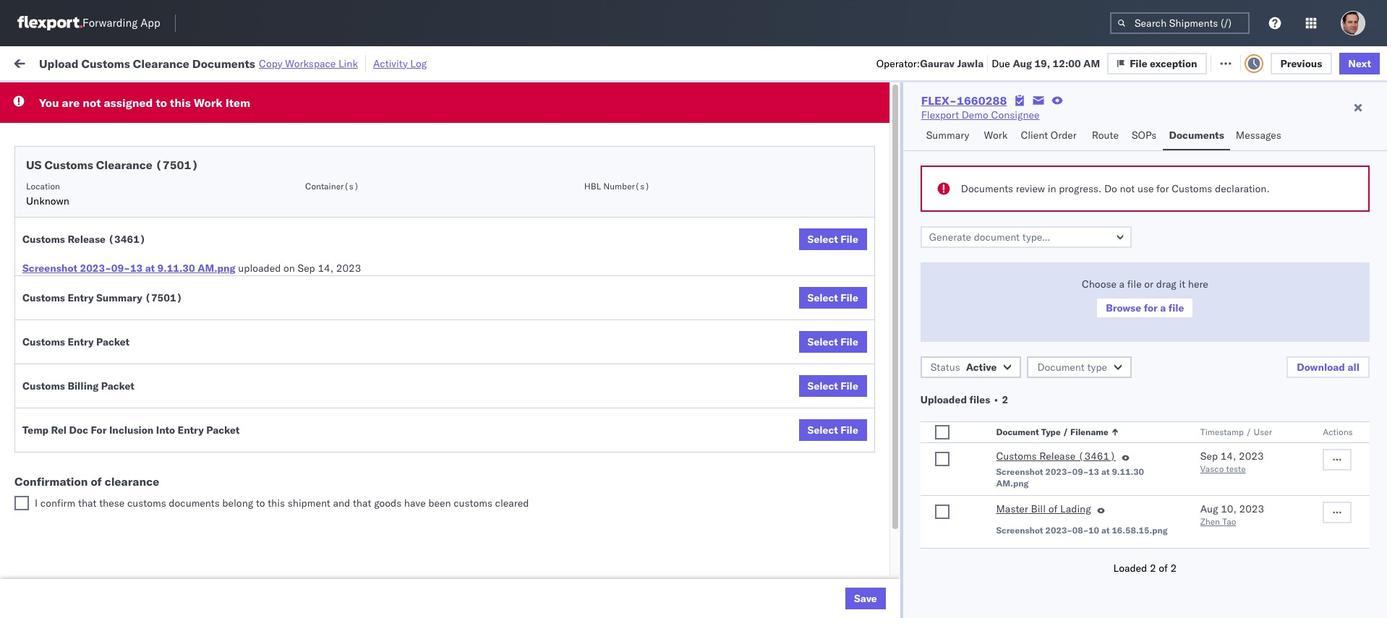 Task type: vqa. For each thing, say whether or not it's contained in the screenshot.
released
no



Task type: locate. For each thing, give the bounding box(es) containing it.
copy
[[259, 57, 283, 70]]

type
[[1041, 427, 1061, 438]]

2 select file button from the top
[[799, 287, 867, 309]]

1 horizontal spatial not
[[1120, 182, 1135, 195]]

angeles, for 4th schedule pickup from los angeles, ca link from the bottom
[[155, 208, 195, 221]]

1 horizontal spatial work
[[194, 95, 223, 110]]

0 vertical spatial packet
[[96, 336, 130, 349]]

schedule delivery appointment up confirm pickup from los angeles, ca link at the bottom of the page
[[33, 367, 178, 380]]

0 vertical spatial this
[[170, 95, 191, 110]]

1662119
[[872, 559, 916, 572]]

4,
[[341, 145, 350, 158], [341, 177, 350, 190], [341, 209, 350, 222], [341, 272, 350, 285]]

angeles, for 3rd schedule pickup from los angeles, ca link from the top of the page
[[155, 272, 195, 285]]

flex-1893174 button
[[818, 460, 919, 480], [818, 460, 919, 480]]

2 ceau7522281, hlxu6269489, hlxu8034992 from the top
[[940, 176, 1164, 189]]

1 vertical spatial schedule delivery appointment link
[[33, 239, 178, 253]]

flex-2130387 down flex-1662119
[[841, 591, 916, 604]]

1 horizontal spatial am.png
[[996, 478, 1029, 489]]

loaded
[[1113, 562, 1147, 575]]

schedule pickup from los angeles, ca link for msdu7304509
[[33, 462, 211, 476]]

angeles, down us customs clearance (7501)
[[155, 176, 195, 189]]

ocean fcl for 4th schedule pickup from los angeles, ca link from the bottom
[[466, 209, 517, 222]]

6 schedule from the top
[[33, 335, 76, 348]]

use
[[1138, 182, 1154, 195]]

1 vertical spatial 09-
[[1072, 466, 1089, 477]]

4 flex-1889466 from the top
[[841, 431, 916, 444]]

1 vertical spatial 2130387
[[872, 527, 916, 540]]

2 vertical spatial of
[[1159, 562, 1168, 575]]

2 4, from the top
[[341, 177, 350, 190]]

/
[[1063, 427, 1068, 438], [1246, 427, 1252, 438]]

los up upload customs clearance documents in the left of the page
[[136, 272, 153, 285]]

0 vertical spatial upload
[[39, 56, 78, 71]]

0 horizontal spatial that
[[78, 497, 97, 510]]

at inside screenshot 2023-09-13 at 9.11.30 am.png
[[1101, 466, 1110, 477]]

this left in
[[170, 95, 191, 110]]

karl
[[789, 591, 807, 604]]

2 vertical spatial packet
[[206, 424, 240, 437]]

log
[[410, 57, 427, 70]]

confirm delivery button
[[33, 430, 110, 446]]

4, up the 8,
[[341, 272, 350, 285]]

blocked,
[[178, 89, 214, 100]]

2 horizontal spatial of
[[1159, 562, 1168, 575]]

customs release (3461) up the maeu9736123 on the bottom
[[996, 450, 1116, 463]]

am.png for screenshot 2023-09-13 at 9.11.30 am.png uploaded on sep 14, 2023
[[198, 262, 236, 275]]

flex-1846748 for upload customs clearance documents button
[[841, 304, 916, 317]]

aug up zhen
[[1200, 503, 1218, 516]]

2130387 up the 1662119
[[872, 527, 916, 540]]

screenshot up master
[[996, 466, 1043, 477]]

2 vertical spatial entry
[[178, 424, 204, 437]]

resize handle column header for deadline
[[388, 112, 406, 618]]

(3461) down "filename"
[[1078, 450, 1116, 463]]

1 horizontal spatial consignee
[[991, 108, 1040, 122]]

appointment up confirm pickup from los angeles, ca
[[118, 367, 178, 380]]

9 schedule from the top
[[33, 494, 76, 507]]

customs
[[127, 497, 166, 510], [454, 497, 492, 510]]

download all
[[1297, 361, 1360, 374]]

2 ceau7522281, from the top
[[940, 176, 1014, 189]]

7 ocean fcl from the top
[[466, 559, 517, 572]]

that right the and
[[353, 497, 371, 510]]

1 vertical spatial customs release (3461)
[[996, 450, 1116, 463]]

confirm
[[33, 399, 70, 412], [33, 431, 70, 444]]

0 horizontal spatial summary
[[96, 291, 142, 304]]

(3461) up screenshot 2023-09-13 at 9.11.30 am.png link
[[108, 233, 146, 246]]

screenshot for screenshot 2023-09-13 at 9.11.30 am.png uploaded on sep 14, 2023
[[22, 262, 77, 275]]

schedule delivery appointment button down workitem button
[[33, 144, 178, 159]]

1 vertical spatial jawla
[[1265, 145, 1290, 158]]

clearance down workitem button
[[96, 158, 153, 172]]

fcl for 4th the schedule delivery appointment button
[[499, 495, 517, 508]]

work
[[158, 56, 183, 69], [194, 95, 223, 110], [984, 129, 1008, 142]]

select for temp rel doc for inclusion into entry packet
[[808, 424, 838, 437]]

file for customs entry summary (7501)
[[841, 291, 858, 304]]

select for customs entry summary (7501)
[[808, 291, 838, 304]]

choose a file or drag it here
[[1082, 278, 1208, 291]]

of up the "these"
[[91, 474, 102, 489]]

not right 'are'
[[83, 95, 101, 110]]

(7501) for customs entry summary (7501)
[[145, 291, 182, 304]]

0 vertical spatial release
[[68, 233, 106, 246]]

exception
[[1160, 56, 1207, 69], [1150, 57, 1197, 70]]

1 : from the left
[[105, 89, 107, 100]]

2023- inside screenshot 2023-09-13 at 9.11.30 am.png
[[1046, 466, 1072, 477]]

4:00
[[245, 400, 267, 413]]

work
[[41, 52, 79, 73]]

jaehyung choi - test origin agent
[[1230, 495, 1387, 508]]

app
[[140, 16, 160, 30]]

0 horizontal spatial vandelay
[[566, 559, 607, 572]]

2 for ∙
[[1002, 393, 1008, 406]]

1 vertical spatial maeu9408431
[[1039, 527, 1112, 540]]

2130387 down the 1662119
[[872, 591, 916, 604]]

/ right the type
[[1063, 427, 1068, 438]]

2 vertical spatial 2130387
[[872, 591, 916, 604]]

los for schedule pickup from los angeles, ca button corresponding to ceau7522281, hlxu6269489, hlxu8034992
[[136, 176, 153, 189]]

12:00
[[1053, 57, 1081, 70]]

9.11.30
[[157, 262, 195, 275], [1112, 466, 1144, 477]]

9.11.30 inside screenshot 2023-09-13 at 9.11.30 am.png
[[1112, 466, 1144, 477]]

select file for customs entry packet
[[808, 336, 858, 349]]

hlxu8034992 down the choose a file or drag it here
[[1093, 304, 1164, 317]]

2023 up the teste
[[1239, 450, 1264, 463]]

0 horizontal spatial this
[[170, 95, 191, 110]]

los inside button
[[130, 399, 147, 412]]

summary inside button
[[926, 129, 969, 142]]

4 schedule from the top
[[33, 240, 76, 253]]

pdt,
[[294, 145, 317, 158], [294, 177, 317, 190], [294, 209, 317, 222], [294, 272, 317, 285]]

los for confirm pickup from los angeles, ca button
[[130, 399, 147, 412]]

Generate document type... text field
[[921, 226, 1132, 248]]

packet right "into"
[[206, 424, 240, 437]]

13 up upload customs clearance documents in the left of the page
[[130, 262, 143, 275]]

2 vertical spatial work
[[984, 129, 1008, 142]]

for down or
[[1144, 302, 1158, 315]]

pst, for 11:00
[[294, 304, 316, 317]]

0 horizontal spatial on
[[284, 262, 295, 275]]

ocean fcl for confirm pickup from los angeles, ca link at the bottom of the page
[[466, 400, 517, 413]]

billing
[[68, 380, 99, 393]]

schedule for schedule pickup from los angeles, ca button corresponding to ceau7522281, hlxu6269489, hlxu8034992
[[33, 176, 76, 189]]

4 pdt, from the top
[[294, 272, 317, 285]]

appointment up screenshot 2023-09-13 at 9.11.30 am.png link
[[118, 240, 178, 253]]

flex-1846748 for 2nd schedule pickup from los angeles, ca button
[[841, 209, 916, 222]]

client left order
[[1021, 129, 1048, 142]]

5 schedule pickup from los angeles, ca from the top
[[33, 463, 211, 476]]

1 horizontal spatial 09-
[[1072, 466, 1089, 477]]

cleared
[[495, 497, 529, 510]]

3 11:59 from the top
[[245, 209, 273, 222]]

1 vertical spatial am.png
[[996, 478, 1029, 489]]

clearance up "work,"
[[133, 56, 189, 71]]

1 vertical spatial clearance
[[96, 158, 153, 172]]

0 horizontal spatial client
[[566, 118, 589, 129]]

container numbers
[[940, 112, 978, 135]]

upload up customs entry packet
[[33, 303, 66, 316]]

schedule for schedule pickup from los angeles, ca button corresponding to lhuu7894563, uetu5238478
[[33, 335, 76, 348]]

am.png
[[198, 262, 236, 275], [996, 478, 1029, 489]]

3 schedule delivery appointment link from the top
[[33, 494, 178, 508]]

pdt, for 2nd schedule pickup from los angeles, ca button
[[294, 209, 317, 222]]

1 horizontal spatial on
[[355, 56, 366, 69]]

2 vertical spatial gaurav
[[1230, 177, 1262, 190]]

1 select from the top
[[808, 233, 838, 246]]

7 fcl from the top
[[499, 559, 517, 572]]

am.png inside screenshot 2023-09-13 at 9.11.30 am.png
[[996, 478, 1029, 489]]

flexport. image
[[17, 16, 82, 30]]

delivery for lhuu7894563, uetu5238478
[[73, 431, 110, 444]]

work right import
[[158, 56, 183, 69]]

files
[[969, 393, 990, 406]]

pm for upload customs clearance documents button
[[276, 304, 292, 317]]

abcdefg78456546 up the maeu9736123 on the bottom
[[1039, 431, 1136, 444]]

5 schedule pickup from los angeles, ca button from the top
[[33, 462, 211, 478]]

0 vertical spatial clearance
[[133, 56, 189, 71]]

client left name
[[566, 118, 589, 129]]

ca for confirm pickup from los angeles, ca button
[[192, 399, 205, 412]]

numbers left sops
[[1092, 118, 1127, 129]]

1 11:59 from the top
[[245, 145, 273, 158]]

0 vertical spatial of
[[91, 474, 102, 489]]

schedule delivery appointment button down confirmation of clearance on the left of the page
[[33, 494, 178, 510]]

3 hlxu6269489, from the top
[[1017, 208, 1091, 221]]

from for confirm pickup from los angeles, ca button
[[107, 399, 128, 412]]

hbl
[[584, 181, 601, 192]]

2 1889466 from the top
[[872, 368, 916, 381]]

document inside button
[[996, 427, 1039, 438]]

jan for 23,
[[312, 495, 328, 508]]

test123456 down choose
[[1039, 304, 1100, 317]]

documents review in progress. do not use for customs declaration.
[[961, 182, 1270, 195]]

3 appointment from the top
[[118, 367, 178, 380]]

9 resize handle column header from the left
[[1205, 112, 1223, 618]]

upload inside button
[[33, 303, 66, 316]]

flex-1846748 for third schedule pickup from los angeles, ca button from the bottom of the page
[[841, 272, 916, 285]]

import work button
[[117, 46, 189, 79]]

5 schedule from the top
[[33, 272, 76, 285]]

3 pdt, from the top
[[294, 209, 317, 222]]

documents left 'operator'
[[1169, 129, 1224, 142]]

2023 up the 8,
[[336, 262, 361, 275]]

fcl for third schedule pickup from los angeles, ca button from the bottom of the page
[[499, 272, 517, 285]]

pickup inside button
[[73, 399, 104, 412]]

pm for confirm pickup from los angeles, ca button
[[269, 400, 285, 413]]

9.11.30 up upload customs clearance documents in the left of the page
[[157, 262, 195, 275]]

0 vertical spatial gaurav jawla
[[1230, 145, 1290, 158]]

0 horizontal spatial numbers
[[940, 124, 975, 135]]

jan left the and
[[312, 495, 328, 508]]

1 horizontal spatial numbers
[[1092, 118, 1127, 129]]

all
[[1348, 361, 1360, 374]]

0 vertical spatial to
[[156, 95, 167, 110]]

ocean fcl for schedule delivery appointment link corresponding to 11:59
[[466, 145, 517, 158]]

0 vertical spatial -
[[1299, 495, 1305, 508]]

:
[[105, 89, 107, 100], [336, 89, 339, 100]]

09- up the customs entry summary (7501)
[[111, 262, 130, 275]]

sep 14, 2023 vasco teste
[[1200, 450, 1264, 474]]

los up inclusion
[[130, 399, 147, 412]]

aug left 19,
[[1013, 57, 1032, 70]]

1 vertical spatial document
[[996, 427, 1039, 438]]

pst,
[[294, 304, 316, 317], [288, 400, 310, 413], [288, 495, 310, 508], [294, 559, 316, 572]]

confirmation of clearance
[[14, 474, 159, 489]]

schedule delivery appointment link for 8:30
[[33, 494, 178, 508]]

schedule
[[33, 144, 76, 157], [33, 176, 76, 189], [33, 208, 76, 221], [33, 240, 76, 253], [33, 272, 76, 285], [33, 335, 76, 348], [33, 367, 76, 380], [33, 463, 76, 476], [33, 494, 76, 507], [33, 519, 76, 532]]

1 vertical spatial a
[[1160, 302, 1166, 315]]

clearance inside button
[[112, 303, 158, 316]]

4 select file from the top
[[808, 380, 858, 393]]

1 vertical spatial upload
[[33, 303, 66, 316]]

8 schedule from the top
[[33, 463, 76, 476]]

numbers inside container numbers
[[940, 124, 975, 135]]

do
[[1104, 182, 1117, 195]]

packet for customs entry packet
[[96, 336, 130, 349]]

0 horizontal spatial customs
[[127, 497, 166, 510]]

gaurav up omkar
[[1230, 177, 1262, 190]]

resize handle column header for consignee
[[793, 112, 810, 618]]

23, for 2022
[[334, 400, 350, 413]]

pst, left the dec
[[288, 400, 310, 413]]

2 schedule pickup from los angeles, ca button from the top
[[33, 207, 211, 223]]

pm for fourth the schedule delivery appointment button from the bottom of the page
[[276, 145, 292, 158]]

sep
[[298, 262, 315, 275], [1200, 450, 1218, 463]]

1 confirm from the top
[[33, 399, 70, 412]]

for right use at the top right of page
[[1157, 182, 1169, 195]]

1 horizontal spatial 14,
[[1221, 450, 1236, 463]]

jawla up "savant"
[[1265, 177, 1290, 190]]

4 hlxu8034992 from the top
[[1093, 240, 1164, 253]]

that down confirmation of clearance on the left of the page
[[78, 497, 97, 510]]

19,
[[1035, 57, 1050, 70]]

schedule delivery appointment
[[33, 144, 178, 157], [33, 240, 178, 253], [33, 367, 178, 380], [33, 494, 178, 507]]

from inside button
[[107, 399, 128, 412]]

schedule for fourth the schedule delivery appointment button from the bottom of the page
[[33, 144, 76, 157]]

3 1889466 from the top
[[872, 400, 916, 413]]

schedule pickup from los angeles, ca for lhuu7894563, uetu5238478
[[33, 335, 211, 348]]

confirm pickup from los angeles, ca button
[[33, 398, 205, 414]]

1846748 for 2nd schedule pickup from los angeles, ca button
[[872, 209, 916, 222]]

2023 right "10,"
[[1239, 503, 1264, 516]]

1846748 for fourth the schedule delivery appointment button from the bottom of the page
[[872, 145, 916, 158]]

vandelay for vandelay
[[566, 559, 607, 572]]

1 horizontal spatial client
[[1021, 129, 1048, 142]]

appointment down clearance
[[118, 494, 178, 507]]

loaded 2 of 2
[[1113, 562, 1177, 575]]

1 schedule pickup from los angeles, ca link from the top
[[33, 175, 211, 190]]

11:59 pm pst, jan 24, 2023
[[245, 559, 381, 572]]

assigned
[[104, 95, 153, 110]]

item
[[225, 95, 250, 110]]

0 horizontal spatial file
[[1127, 278, 1142, 291]]

gvcu5265864
[[940, 495, 1011, 508], [940, 527, 1011, 540]]

lhuu7894563, up 'active'
[[940, 336, 1014, 349]]

6 resize handle column header from the left
[[793, 112, 810, 618]]

2 appointment from the top
[[118, 240, 178, 253]]

schedule delivery appointment link down workitem button
[[33, 144, 178, 158]]

4 schedule pickup from los angeles, ca from the top
[[33, 335, 211, 348]]

10 resize handle column header from the left
[[1304, 112, 1322, 618]]

ca for third schedule pickup from los angeles, ca button from the bottom of the page
[[198, 272, 211, 285]]

8 resize handle column header from the left
[[1014, 112, 1032, 618]]

1 horizontal spatial :
[[336, 89, 339, 100]]

2 fcl from the top
[[499, 209, 517, 222]]

entry up customs billing packet
[[68, 336, 94, 349]]

lhuu7894563, up files
[[940, 367, 1014, 380]]

maeu9408431 down screenshot 2023-09-13 at 9.11.30 am.png
[[1039, 495, 1112, 508]]

1 vertical spatial 13
[[1089, 466, 1099, 477]]

at
[[288, 56, 297, 69], [145, 262, 155, 275], [1101, 466, 1110, 477], [1101, 525, 1110, 536]]

file left or
[[1127, 278, 1142, 291]]

lhuu7894563, uetu5238478 up the type
[[940, 399, 1087, 412]]

delivery for ceau7522281, hlxu6269489, hlxu8034992
[[79, 144, 116, 157]]

4 appointment from the top
[[118, 494, 178, 507]]

09- for screenshot 2023-09-13 at 9.11.30 am.png
[[1072, 466, 1089, 477]]

13 down "filename"
[[1089, 466, 1099, 477]]

status up uploaded
[[931, 361, 960, 374]]

0 horizontal spatial to
[[156, 95, 167, 110]]

on
[[355, 56, 366, 69], [284, 262, 295, 275]]

1 vertical spatial flex-2130387
[[841, 527, 916, 540]]

los down inclusion
[[136, 463, 153, 476]]

0 vertical spatial screenshot
[[22, 262, 77, 275]]

workitem button
[[9, 115, 222, 129]]

1 horizontal spatial -
[[1299, 495, 1305, 508]]

2 lhuu7894563, uetu5238478 from the top
[[940, 367, 1087, 380]]

upload customs clearance documents link
[[33, 303, 213, 317]]

numbers down container in the right top of the page
[[940, 124, 975, 135]]

work left item
[[194, 95, 223, 110]]

schedule pickup from los angeles, ca
[[33, 176, 211, 189], [33, 208, 211, 221], [33, 272, 211, 285], [33, 335, 211, 348], [33, 463, 211, 476]]

at right 10 at the right of page
[[1101, 525, 1110, 536]]

1 horizontal spatial status
[[931, 361, 960, 374]]

document for document type / filename
[[996, 427, 1039, 438]]

0 vertical spatial 9.11.30
[[157, 262, 195, 275]]

schedule delivery appointment down confirmation of clearance on the left of the page
[[33, 494, 178, 507]]

23, right shipment
[[331, 495, 347, 508]]

ca inside button
[[192, 399, 205, 412]]

release
[[68, 233, 106, 246], [1039, 450, 1076, 463]]

release inside customs release (3461) link
[[1039, 450, 1076, 463]]

hlxu8034992 down sops
[[1093, 145, 1164, 158]]

1 select file from the top
[[808, 233, 858, 246]]

summary down screenshot 2023-09-13 at 9.11.30 am.png link
[[96, 291, 142, 304]]

0 vertical spatial am.png
[[198, 262, 236, 275]]

file inside button
[[1169, 302, 1184, 315]]

1 vertical spatial gaurav jawla
[[1230, 177, 1290, 190]]

1 vertical spatial 14,
[[1221, 450, 1236, 463]]

at up upload customs clearance documents in the left of the page
[[145, 262, 155, 275]]

upload customs clearance documents
[[33, 303, 213, 316]]

1 horizontal spatial vandelay
[[665, 559, 707, 572]]

14, up the 11:00 pm pst, nov 8, 2022
[[318, 262, 333, 275]]

10 schedule from the top
[[33, 519, 76, 532]]

lhuu7894563, uetu5238478 up '∙'
[[940, 367, 1087, 380]]

not right do
[[1120, 182, 1135, 195]]

shipment
[[288, 497, 330, 510]]

pm down the deadline
[[276, 145, 292, 158]]

sep inside sep 14, 2023 vasco teste
[[1200, 450, 1218, 463]]

1 horizontal spatial a
[[1160, 302, 1166, 315]]

0 horizontal spatial customs release (3461)
[[22, 233, 146, 246]]

1 horizontal spatial this
[[268, 497, 285, 510]]

09- inside screenshot 2023-09-13 at 9.11.30 am.png
[[1072, 466, 1089, 477]]

0 vertical spatial maeu9408431
[[1039, 495, 1112, 508]]

3 select file from the top
[[808, 336, 858, 349]]

4, for 2nd schedule pickup from los angeles, ca button
[[341, 209, 350, 222]]

3 4, from the top
[[341, 209, 350, 222]]

container(s)
[[305, 181, 359, 192]]

1 vertical spatial this
[[268, 497, 285, 510]]

1 vertical spatial screenshot
[[996, 466, 1043, 477]]

am.png for screenshot 2023-09-13 at 9.11.30 am.png
[[996, 478, 1029, 489]]

confirm for confirm delivery
[[33, 431, 70, 444]]

2023 right shipment
[[349, 495, 374, 508]]

resize handle column header
[[219, 112, 236, 618], [388, 112, 406, 618], [442, 112, 459, 618], [541, 112, 558, 618], [640, 112, 658, 618], [793, 112, 810, 618], [915, 112, 932, 618], [1014, 112, 1032, 618], [1205, 112, 1223, 618], [1304, 112, 1322, 618], [1350, 112, 1368, 618]]

test123456 down order
[[1039, 145, 1100, 158]]

0 vertical spatial flex-2130387
[[841, 495, 916, 508]]

inclusion
[[109, 424, 154, 437]]

13 inside screenshot 2023-09-13 at 9.11.30 am.png
[[1089, 466, 1099, 477]]

: left no
[[336, 89, 339, 100]]

flex-1846748 for fourth the schedule delivery appointment button from the bottom of the page
[[841, 145, 916, 158]]

gaurav down messages
[[1230, 145, 1262, 158]]

0 horizontal spatial 13
[[130, 262, 143, 275]]

choi
[[1275, 495, 1296, 508]]

due aug 19, 12:00 am
[[992, 57, 1100, 70]]

1 vertical spatial summary
[[96, 291, 142, 304]]

0 vertical spatial 2130387
[[872, 495, 916, 508]]

1 horizontal spatial summary
[[926, 129, 969, 142]]

0 horizontal spatial release
[[68, 233, 106, 246]]

workitem
[[16, 118, 54, 129]]

- right the choi
[[1299, 495, 1305, 508]]

3 fcl from the top
[[499, 272, 517, 285]]

2130387 down '1893174'
[[872, 495, 916, 508]]

schedule delivery appointment link up screenshot 2023-09-13 at 9.11.30 am.png link
[[33, 239, 178, 253]]

screenshot up the customs entry summary (7501)
[[22, 262, 77, 275]]

2 schedule delivery appointment button from the top
[[33, 239, 178, 255]]

summary
[[926, 129, 969, 142], [96, 291, 142, 304]]

0 vertical spatial gvcu5265864
[[940, 495, 1011, 508]]

0 horizontal spatial /
[[1063, 427, 1068, 438]]

pst, left the and
[[288, 495, 310, 508]]

abcdefg78456546 up document type / filename button
[[1039, 368, 1136, 381]]

on right uploaded
[[284, 262, 295, 275]]

for
[[91, 424, 107, 437]]

1846748 for upload customs clearance documents button
[[872, 304, 916, 317]]

schedule pickup from los angeles, ca link for lhuu7894563, uetu5238478
[[33, 335, 211, 349]]

1 horizontal spatial 9.11.30
[[1112, 466, 1144, 477]]

lhuu7894563, down 'active'
[[940, 399, 1014, 412]]

0 horizontal spatial 09-
[[111, 262, 130, 275]]

pdt, for third schedule pickup from los angeles, ca button from the bottom of the page
[[294, 272, 317, 285]]

flex-1660288
[[921, 93, 1007, 108]]

3 ceau7522281, from the top
[[940, 208, 1014, 221]]

bill
[[1031, 503, 1046, 516]]

test
[[629, 145, 648, 158], [728, 145, 748, 158], [629, 177, 648, 190], [629, 209, 648, 222], [728, 209, 748, 222], [629, 272, 648, 285], [728, 272, 748, 285], [629, 304, 648, 317], [728, 304, 748, 317], [629, 400, 648, 413], [728, 400, 748, 413], [1308, 495, 1327, 508], [717, 591, 737, 604]]

at for screenshot 2023-09-13 at 9.11.30 am.png uploaded on sep 14, 2023
[[145, 262, 155, 275]]

angeles, down upload customs clearance documents button
[[155, 335, 195, 348]]

1 vandelay from the left
[[566, 559, 607, 572]]

file for customs entry packet
[[841, 336, 858, 349]]

5 select file button from the top
[[799, 419, 867, 441]]

4 ceau7522281, hlxu6269489, hlxu8034992 from the top
[[940, 240, 1164, 253]]

on right 187
[[355, 56, 366, 69]]

ca for schedule pickup from los angeles, ca button corresponding to ceau7522281, hlxu6269489, hlxu8034992
[[198, 176, 211, 189]]

activity
[[373, 57, 408, 70]]

5 fcl from the top
[[499, 400, 517, 413]]

file
[[1127, 278, 1142, 291], [1169, 302, 1184, 315]]

6 fcl from the top
[[499, 495, 517, 508]]

operator
[[1230, 118, 1265, 129]]

pm for 4th the schedule delivery appointment button
[[269, 495, 285, 508]]

1 schedule from the top
[[33, 144, 76, 157]]

west
[[709, 559, 732, 572]]

nov for 3rd schedule pickup from los angeles, ca link from the top of the page
[[319, 272, 338, 285]]

0 vertical spatial 14,
[[318, 262, 333, 275]]

4 fcl from the top
[[499, 304, 517, 317]]

action
[[1336, 56, 1368, 69]]

screenshot down master
[[996, 525, 1043, 536]]

0 horizontal spatial :
[[105, 89, 107, 100]]

2022
[[353, 145, 378, 158], [353, 177, 378, 190], [353, 209, 378, 222], [353, 272, 378, 285], [352, 304, 377, 317], [352, 400, 377, 413]]

2023- for screenshot 2023-09-13 at 9.11.30 am.png uploaded on sep 14, 2023
[[80, 262, 111, 275]]

5 flex-1846748 from the top
[[841, 272, 916, 285]]

angeles, inside button
[[149, 399, 189, 412]]

schedule delivery appointment button
[[33, 144, 178, 159], [33, 239, 178, 255], [33, 366, 178, 382], [33, 494, 178, 510]]

select for customs entry packet
[[808, 336, 838, 349]]

numbers inside button
[[1092, 118, 1127, 129]]

schedule delivery appointment up us customs clearance (7501)
[[33, 144, 178, 157]]

2 vertical spatial flex-2130387
[[841, 591, 916, 604]]

6 hlxu8034992 from the top
[[1093, 304, 1164, 317]]

0 vertical spatial abcdefg78456546
[[1039, 336, 1136, 349]]

3 flex-1846748 from the top
[[841, 209, 916, 222]]

screenshot inside screenshot 2023-09-13 at 9.11.30 am.png
[[996, 466, 1043, 477]]

(7501) for us customs clearance (7501)
[[155, 158, 198, 172]]

1 vertical spatial abcdefg78456546
[[1039, 368, 1136, 381]]

consignee inside "button"
[[665, 118, 706, 129]]

select file button for temp rel doc for inclusion into entry packet
[[799, 419, 867, 441]]

you
[[39, 95, 59, 110]]

snoozed : no
[[302, 89, 354, 100]]

pst, for 11:59
[[294, 559, 316, 572]]

gaurav jawla down messages
[[1230, 145, 1290, 158]]

document inside button
[[1037, 361, 1085, 374]]

0 vertical spatial not
[[83, 95, 101, 110]]

2 resize handle column header from the left
[[388, 112, 406, 618]]

0 horizontal spatial 2
[[1002, 393, 1008, 406]]

1 maeu9408431 from the top
[[1039, 495, 1112, 508]]

to right the assigned
[[156, 95, 167, 110]]

0 vertical spatial file
[[1127, 278, 1142, 291]]

resize handle column header for container numbers
[[1014, 112, 1032, 618]]

1 resize handle column header from the left
[[219, 112, 236, 618]]

1 2130387 from the top
[[872, 495, 916, 508]]

0 vertical spatial status
[[79, 89, 105, 100]]

4 select file button from the top
[[799, 375, 867, 397]]

vandelay
[[566, 559, 607, 572], [665, 559, 707, 572]]

2023- down the master bill of lading link
[[1046, 525, 1072, 536]]

client for client name
[[566, 118, 589, 129]]

4, for fourth the schedule delivery appointment button from the bottom of the page
[[341, 145, 350, 158]]

pm for third schedule pickup from los angeles, ca button from the bottom of the page
[[276, 272, 292, 285]]

of
[[91, 474, 102, 489], [1048, 503, 1058, 516], [1159, 562, 1168, 575]]

this right 8:30
[[268, 497, 285, 510]]

hlxu8034992 down documents review in progress. do not use for customs declaration.
[[1093, 208, 1164, 221]]

angeles, for lhuu7894563, uetu5238478's schedule pickup from los angeles, ca link
[[155, 335, 195, 348]]

5 resize handle column header from the left
[[640, 112, 658, 618]]

None checkbox
[[935, 425, 949, 440], [14, 496, 29, 511], [935, 425, 949, 440], [14, 496, 29, 511]]

4 select from the top
[[808, 380, 838, 393]]

2 vertical spatial screenshot
[[996, 525, 1043, 536]]

9.11.30 for screenshot 2023-09-13 at 9.11.30 am.png uploaded on sep 14, 2023
[[157, 262, 195, 275]]

master bill of lading link
[[996, 502, 1091, 519]]

appointment up us customs clearance (7501)
[[118, 144, 178, 157]]

3 test123456 from the top
[[1039, 209, 1100, 222]]

/ inside button
[[1063, 427, 1068, 438]]

goods
[[374, 497, 402, 510]]

appointment for 4th the schedule delivery appointment button
[[118, 494, 178, 507]]

4, up container(s)
[[341, 145, 350, 158]]

3 schedule pickup from los angeles, ca link from the top
[[33, 271, 211, 285]]

lhuu7894563, up msdu7304509 on the bottom of page
[[940, 431, 1014, 444]]

lagerfeld
[[810, 591, 853, 604]]

1 horizontal spatial aug
[[1200, 503, 1218, 516]]

2023
[[336, 262, 361, 275], [1239, 450, 1264, 463], [349, 495, 374, 508], [1239, 503, 1264, 516], [355, 559, 381, 572]]

1893174
[[872, 463, 916, 476]]

schedule pickup from los angeles, ca button for msdu7304509
[[33, 462, 211, 478]]

778
[[267, 56, 285, 69]]

next
[[1348, 57, 1371, 70]]

1 that from the left
[[78, 497, 97, 510]]

1 horizontal spatial sep
[[1200, 450, 1218, 463]]

omkar
[[1230, 209, 1260, 222]]

2 select file from the top
[[808, 291, 858, 304]]

a right choose
[[1119, 278, 1125, 291]]

1 vertical spatial 23,
[[331, 495, 347, 508]]

1 vertical spatial sep
[[1200, 450, 1218, 463]]

1 vertical spatial entry
[[68, 336, 94, 349]]

delivery
[[79, 144, 116, 157], [79, 240, 116, 253], [79, 367, 116, 380], [73, 431, 110, 444], [79, 494, 116, 507]]

0 vertical spatial 2023-
[[80, 262, 111, 275]]

1 schedule pickup from los angeles, ca button from the top
[[33, 175, 211, 191]]

documents button
[[1163, 122, 1230, 150]]

1 horizontal spatial file
[[1169, 302, 1184, 315]]

select for customs release (3461)
[[808, 233, 838, 246]]

None checkbox
[[935, 452, 949, 466], [935, 505, 949, 519], [935, 452, 949, 466], [935, 505, 949, 519]]

0 vertical spatial a
[[1119, 278, 1125, 291]]

client order button
[[1015, 122, 1086, 150]]

1 vertical spatial gaurav
[[1230, 145, 1262, 158]]

1 vertical spatial of
[[1048, 503, 1058, 516]]

schedule delivery appointment link for 11:59
[[33, 144, 178, 158]]

23, right the dec
[[334, 400, 350, 413]]

packet up confirm pickup from los angeles, ca
[[101, 380, 134, 393]]

deadline button
[[238, 115, 391, 129]]



Task type: describe. For each thing, give the bounding box(es) containing it.
1 vertical spatial for
[[1157, 182, 1169, 195]]

entry for packet
[[68, 336, 94, 349]]

pdt, for fourth the schedule delivery appointment button from the bottom of the page
[[294, 145, 317, 158]]

pm left container(s)
[[276, 177, 292, 190]]

workspace
[[285, 57, 336, 70]]

uploaded files ∙ 2
[[921, 393, 1008, 406]]

09- for screenshot 2023-09-13 at 9.11.30 am.png uploaded on sep 14, 2023
[[111, 262, 130, 275]]

resize handle column header for workitem
[[219, 112, 236, 618]]

from for 2nd schedule pickup from los angeles, ca button
[[113, 208, 134, 221]]

1 ceau7522281, hlxu6269489, hlxu8034992 from the top
[[940, 145, 1164, 158]]

1 ceau7522281, from the top
[[940, 145, 1014, 158]]

screenshot for screenshot 2023-09-13 at 9.11.30 am.png
[[996, 466, 1043, 477]]

download
[[1297, 361, 1345, 374]]

13 for screenshot 2023-09-13 at 9.11.30 am.png
[[1089, 466, 1099, 477]]

1 1889466 from the top
[[872, 336, 916, 349]]

nov for 4th schedule pickup from los angeles, ca link from the bottom
[[319, 209, 338, 222]]

customs entry packet
[[22, 336, 130, 349]]

4 hlxu6269489, from the top
[[1017, 240, 1091, 253]]

integration test account - karl lagerfeld
[[665, 591, 853, 604]]

confirm pickup from los angeles, ca link
[[33, 398, 205, 413]]

customs inside button
[[69, 303, 109, 316]]

forwarding
[[82, 16, 138, 30]]

for inside button
[[1144, 302, 1158, 315]]

5 hlxu8034992 from the top
[[1093, 272, 1164, 285]]

0 vertical spatial work
[[158, 56, 183, 69]]

from for schedule pickup from los angeles, ca button corresponding to lhuu7894563, uetu5238478
[[113, 335, 134, 348]]

14, inside sep 14, 2023 vasco teste
[[1221, 450, 1236, 463]]

from for third schedule pickup from los angeles, ca button from the bottom of the page
[[113, 272, 134, 285]]

1 abcdefg78456546 from the top
[[1039, 336, 1136, 349]]

6 ceau7522281, hlxu6269489, hlxu8034992 from the top
[[940, 304, 1164, 317]]

agent
[[1360, 495, 1387, 508]]

schedule pickup from los angeles, ca for ceau7522281, hlxu6269489, hlxu8034992
[[33, 176, 211, 189]]

vandelay for vandelay west
[[665, 559, 707, 572]]

3 flex-2130387 from the top
[[841, 591, 916, 604]]

file for customs release (3461)
[[841, 233, 858, 246]]

Search Work text field
[[900, 52, 1058, 73]]

8:30 pm pst, jan 23, 2023
[[245, 495, 374, 508]]

type
[[1087, 361, 1107, 374]]

4 lhuu7894563, uetu5238478 from the top
[[940, 431, 1087, 444]]

schedule for 2nd schedule pickup from los angeles, ca button
[[33, 208, 76, 221]]

flexport demo consignee link
[[921, 108, 1040, 122]]

4 11:59 from the top
[[245, 272, 273, 285]]

copy workspace link button
[[259, 57, 358, 70]]

4 schedule delivery appointment button from the top
[[33, 494, 178, 510]]

doc
[[69, 424, 88, 437]]

clearance for us customs clearance (7501)
[[96, 158, 153, 172]]

integration
[[665, 591, 715, 604]]

schedule for 3rd the schedule delivery appointment button from the bottom
[[33, 240, 76, 253]]

jan for 24,
[[319, 559, 335, 572]]

2 that from the left
[[353, 497, 371, 510]]

2 abcdefg78456546 from the top
[[1039, 368, 1136, 381]]

1 schedule delivery appointment from the top
[[33, 144, 178, 157]]

4 flex-1846748 from the top
[[841, 240, 916, 253]]

6 hlxu6269489, from the top
[[1017, 304, 1091, 317]]

select file for temp rel doc for inclusion into entry packet
[[808, 424, 858, 437]]

consignee inside 'link'
[[991, 108, 1040, 122]]

flex id
[[818, 118, 845, 129]]

3 hlxu8034992 from the top
[[1093, 208, 1164, 221]]

1 uetu5238478 from the top
[[1017, 336, 1087, 349]]

1 gvcu5265864 from the top
[[940, 495, 1011, 508]]

9.11.30 for screenshot 2023-09-13 at 9.11.30 am.png
[[1112, 466, 1144, 477]]

2 hlxu8034992 from the top
[[1093, 176, 1164, 189]]

these
[[99, 497, 125, 510]]

1 horizontal spatial 2
[[1150, 562, 1156, 575]]

2023- for screenshot 2023-08-10 at 16.58.15.png
[[1046, 525, 1072, 536]]

schedule for 4th the schedule delivery appointment button
[[33, 494, 76, 507]]

2 gvcu5265864 from the top
[[940, 527, 1011, 540]]

or
[[1144, 278, 1154, 291]]

fcl for upload customs clearance documents button
[[499, 304, 517, 317]]

1 flex-2130387 from the top
[[841, 495, 916, 508]]

8:30
[[245, 495, 267, 508]]

previous button
[[1270, 52, 1332, 74]]

1 11:59 pm pdt, nov 4, 2022 from the top
[[245, 145, 378, 158]]

2 horizontal spatial work
[[984, 129, 1008, 142]]

Search Shipments (/) text field
[[1110, 12, 1250, 34]]

3 2130387 from the top
[[872, 591, 916, 604]]

los for 2nd schedule pickup from los angeles, ca button
[[136, 208, 153, 221]]

activity log button
[[373, 55, 427, 72]]

my work
[[14, 52, 79, 73]]

1 gaurav jawla from the top
[[1230, 145, 1290, 158]]

confirmation
[[14, 474, 88, 489]]

select file button for customs entry summary (7501)
[[799, 287, 867, 309]]

5 ceau7522281, hlxu6269489, hlxu8034992 from the top
[[940, 272, 1164, 285]]

4 test123456 from the top
[[1039, 240, 1100, 253]]

1 horizontal spatial to
[[256, 497, 265, 510]]

pst, for 8:30
[[288, 495, 310, 508]]

2 test123456 from the top
[[1039, 177, 1100, 190]]

select file button for customs billing packet
[[799, 375, 867, 397]]

flex id button
[[810, 115, 918, 129]]

batch action button
[[1283, 52, 1378, 73]]

angeles, for confirm pickup from los angeles, ca link at the bottom of the page
[[149, 399, 189, 412]]

file for customs billing packet
[[841, 380, 858, 393]]

4 ceau7522281, from the top
[[940, 240, 1014, 253]]

3 lhuu7894563, from the top
[[940, 399, 1014, 412]]

filtered by:
[[14, 89, 66, 102]]

2 schedule pickup from los angeles, ca from the top
[[33, 208, 211, 221]]

messages button
[[1230, 122, 1289, 150]]

13 for screenshot 2023-09-13 at 9.11.30 am.png uploaded on sep 14, 2023
[[130, 262, 143, 275]]

from inside schedule pickup from rotterdam, netherlands
[[113, 519, 134, 532]]

2 schedule delivery appointment link from the top
[[33, 239, 178, 253]]

11 resize handle column header from the left
[[1350, 112, 1368, 618]]

confirm
[[40, 497, 75, 510]]

into
[[156, 424, 175, 437]]

confirm delivery link
[[33, 430, 110, 444]]

rel
[[51, 424, 67, 437]]

save
[[854, 592, 877, 605]]

location
[[26, 181, 60, 192]]

from for schedule pickup from los angeles, ca button associated with msdu7304509
[[113, 463, 134, 476]]

screenshot 2023-09-13 at 9.11.30 am.png uploaded on sep 14, 2023
[[22, 262, 361, 275]]

numbers for mbl/mawb numbers
[[1092, 118, 1127, 129]]

5 hlxu6269489, from the top
[[1017, 272, 1091, 285]]

drag
[[1156, 278, 1177, 291]]

ocean fcl for 'upload customs clearance documents' link
[[466, 304, 517, 317]]

documents inside button
[[1169, 129, 1224, 142]]

download all button
[[1287, 357, 1370, 378]]

pm left the "24,"
[[276, 559, 292, 572]]

2 2130387 from the top
[[872, 527, 916, 540]]

2 hlxu6269489, from the top
[[1017, 176, 1091, 189]]

4 1846748 from the top
[[872, 240, 916, 253]]

mbl/mawb
[[1039, 118, 1089, 129]]

1 customs from the left
[[127, 497, 166, 510]]

link
[[338, 57, 358, 70]]

1 vertical spatial -
[[780, 591, 786, 604]]

sops button
[[1126, 122, 1163, 150]]

/ inside button
[[1246, 427, 1252, 438]]

demo
[[962, 108, 989, 122]]

fcl for 2nd schedule pickup from los angeles, ca button
[[499, 209, 517, 222]]

2 schedule pickup from los angeles, ca link from the top
[[33, 207, 211, 222]]

forwarding app
[[82, 16, 160, 30]]

upload customs clearance documents copy workspace link
[[39, 56, 358, 71]]

document type / filename
[[996, 427, 1109, 438]]

status for status active
[[931, 361, 960, 374]]

work button
[[978, 122, 1015, 150]]

2 flex-1889466 from the top
[[841, 368, 916, 381]]

user
[[1254, 427, 1272, 438]]

filename
[[1070, 427, 1109, 438]]

declaration.
[[1215, 182, 1270, 195]]

temp
[[22, 424, 49, 437]]

have
[[404, 497, 426, 510]]

work,
[[153, 89, 176, 100]]

2 flex-1846748 from the top
[[841, 177, 916, 190]]

0 horizontal spatial not
[[83, 95, 101, 110]]

los for schedule pickup from los angeles, ca button corresponding to lhuu7894563, uetu5238478
[[136, 335, 153, 348]]

1 lhuu7894563, from the top
[[940, 336, 1014, 349]]

16.58.15.png
[[1112, 525, 1168, 536]]

1 horizontal spatial (3461)
[[1078, 450, 1116, 463]]

ocean fcl for 8:30 schedule delivery appointment link
[[466, 495, 517, 508]]

schedule inside schedule pickup from rotterdam, netherlands
[[33, 519, 76, 532]]

a inside button
[[1160, 302, 1166, 315]]

3 resize handle column header from the left
[[442, 112, 459, 618]]

location unknown
[[26, 181, 69, 208]]

2 flex-2130387 from the top
[[841, 527, 916, 540]]

i confirm that these customs documents belong to this shipment and that goods have been customs cleared
[[35, 497, 529, 510]]

4 schedule delivery appointment from the top
[[33, 494, 178, 507]]

save button
[[845, 588, 886, 610]]

11:00
[[245, 304, 273, 317]]

select file for customs release (3461)
[[808, 233, 858, 246]]

3 abcdefg78456546 from the top
[[1039, 431, 1136, 444]]

select for customs billing packet
[[808, 380, 838, 393]]

0 horizontal spatial a
[[1119, 278, 1125, 291]]

at for screenshot 2023-08-10 at 16.58.15.png
[[1101, 525, 1110, 536]]

2 customs from the left
[[454, 497, 492, 510]]

select file for customs billing packet
[[808, 380, 858, 393]]

next button
[[1340, 52, 1380, 74]]

: for status
[[105, 89, 107, 100]]

1 vertical spatial not
[[1120, 182, 1135, 195]]

1660288
[[957, 93, 1007, 108]]

it
[[1179, 278, 1185, 291]]

nov for 'upload customs clearance documents' link
[[319, 304, 337, 317]]

of for loaded 2 of 2
[[1159, 562, 1168, 575]]

2 uetu5238478 from the top
[[1017, 367, 1087, 380]]

id
[[836, 118, 845, 129]]

2 1846748 from the top
[[872, 177, 916, 190]]

vasco
[[1200, 464, 1224, 474]]

3 uetu5238478 from the top
[[1017, 399, 1087, 412]]

customs entry summary (7501)
[[22, 291, 182, 304]]

from for schedule pickup from los angeles, ca button corresponding to ceau7522281, hlxu6269489, hlxu8034992
[[113, 176, 134, 189]]

filtered
[[14, 89, 50, 102]]

7 schedule from the top
[[33, 367, 76, 380]]

at left risk
[[288, 56, 297, 69]]

angeles, for schedule pickup from los angeles, ca link corresponding to msdu7304509
[[155, 463, 195, 476]]

of for master bill of lading
[[1048, 503, 1058, 516]]

0 vertical spatial on
[[355, 56, 366, 69]]

1 hlxu6269489, from the top
[[1017, 145, 1091, 158]]

status : ready for work, blocked, in progress
[[79, 89, 263, 100]]

in
[[1048, 182, 1056, 195]]

1 horizontal spatial customs release (3461)
[[996, 450, 1116, 463]]

flexport
[[921, 108, 959, 122]]

2023 right the "24,"
[[355, 559, 381, 572]]

5 11:59 from the top
[[245, 559, 273, 572]]

los for schedule pickup from los angeles, ca button associated with msdu7304509
[[136, 463, 153, 476]]

0 vertical spatial gaurav
[[920, 57, 955, 70]]

2 lhuu7894563, from the top
[[940, 367, 1014, 380]]

entry for summary
[[68, 291, 94, 304]]

2 maeu9408431 from the top
[[1039, 527, 1112, 540]]

flex
[[818, 118, 834, 129]]

los for third schedule pickup from los angeles, ca button from the bottom of the page
[[136, 272, 153, 285]]

0 vertical spatial for
[[139, 89, 151, 100]]

select file button for customs entry packet
[[799, 331, 867, 353]]

omkar savant
[[1230, 209, 1294, 222]]

4 uetu5238478 from the top
[[1017, 431, 1087, 444]]

select file button for customs release (3461)
[[799, 229, 867, 250]]

schedule for schedule pickup from los angeles, ca button associated with msdu7304509
[[33, 463, 76, 476]]

778 at risk
[[267, 56, 317, 69]]

order
[[1051, 129, 1077, 142]]

operator:
[[876, 57, 920, 70]]

ca for schedule pickup from los angeles, ca button corresponding to lhuu7894563, uetu5238478
[[198, 335, 211, 348]]

upload for upload customs clearance documents copy workspace link
[[39, 56, 78, 71]]

screenshot for screenshot 2023-08-10 at 16.58.15.png
[[996, 525, 1043, 536]]

fcl for confirm pickup from los angeles, ca button
[[499, 400, 517, 413]]

8,
[[340, 304, 349, 317]]

0 horizontal spatial aug
[[1013, 57, 1032, 70]]

6 test123456 from the top
[[1039, 304, 1100, 317]]

3 ceau7522281, hlxu6269489, hlxu8034992 from the top
[[940, 208, 1164, 221]]

aug inside aug 10, 2023 zhen tao
[[1200, 503, 1218, 516]]

select file for customs entry summary (7501)
[[808, 291, 858, 304]]

lading
[[1060, 503, 1091, 516]]

pm for 2nd schedule pickup from los angeles, ca button
[[276, 209, 292, 222]]

flex-1662119
[[841, 559, 916, 572]]

3 schedule delivery appointment from the top
[[33, 367, 178, 380]]

timestamp / user button
[[1198, 424, 1294, 438]]

3 11:59 pm pdt, nov 4, 2022 from the top
[[245, 209, 378, 222]]

teste
[[1226, 464, 1246, 474]]

2 pdt, from the top
[[294, 177, 317, 190]]

us
[[26, 158, 42, 172]]

2023 inside sep 14, 2023 vasco teste
[[1239, 450, 1264, 463]]

1 flex-1889466 from the top
[[841, 336, 916, 349]]

0 horizontal spatial sep
[[298, 262, 315, 275]]

my
[[14, 52, 37, 73]]

pickup inside schedule pickup from rotterdam, netherlands
[[79, 519, 110, 532]]

1 lhuu7894563, uetu5238478 from the top
[[940, 336, 1087, 349]]

2 vertical spatial jawla
[[1265, 177, 1290, 190]]

previous
[[1281, 57, 1322, 70]]

4 1889466 from the top
[[872, 431, 916, 444]]

0 vertical spatial jawla
[[957, 57, 984, 70]]

3 schedule pickup from los angeles, ca from the top
[[33, 272, 211, 285]]

2 11:59 pm pdt, nov 4, 2022 from the top
[[245, 177, 378, 190]]

1 hlxu8034992 from the top
[[1093, 145, 1164, 158]]

5 ceau7522281, from the top
[[940, 272, 1014, 285]]

are
[[62, 95, 80, 110]]

4 11:59 pm pdt, nov 4, 2022 from the top
[[245, 272, 378, 285]]

4 lhuu7894563, from the top
[[940, 431, 1014, 444]]

1 vertical spatial work
[[194, 95, 223, 110]]

route
[[1092, 129, 1119, 142]]

0 horizontal spatial of
[[91, 474, 102, 489]]

choose
[[1082, 278, 1117, 291]]

documents left review
[[961, 182, 1013, 195]]

browse for a file button
[[1096, 297, 1194, 319]]

rotterdam,
[[136, 519, 188, 532]]

3 schedule pickup from los angeles, ca button from the top
[[33, 271, 211, 287]]

unknown
[[26, 195, 69, 208]]

2023 inside aug 10, 2023 zhen tao
[[1239, 503, 1264, 516]]

clearance for upload customs clearance documents
[[112, 303, 158, 316]]

documents inside button
[[161, 303, 213, 316]]

client for client order
[[1021, 129, 1048, 142]]

file for temp rel doc for inclusion into entry packet
[[841, 424, 858, 437]]

schedule pickup from los angeles, ca link for ceau7522281, hlxu6269489, hlxu8034992
[[33, 175, 211, 190]]

11:00 pm pst, nov 8, 2022
[[245, 304, 377, 317]]

08-
[[1072, 525, 1089, 536]]

1 test123456 from the top
[[1039, 145, 1100, 158]]

appointment for 3rd the schedule delivery appointment button from the bottom
[[118, 240, 178, 253]]

packet for customs billing packet
[[101, 380, 134, 393]]

schedule for third schedule pickup from los angeles, ca button from the bottom of the page
[[33, 272, 76, 285]]

batch
[[1306, 56, 1334, 69]]

resize handle column header for mode
[[541, 112, 558, 618]]

2 gaurav jawla from the top
[[1230, 177, 1290, 190]]

ca for schedule pickup from los angeles, ca button associated with msdu7304509
[[198, 463, 211, 476]]

container
[[940, 112, 978, 123]]

6 ceau7522281, from the top
[[940, 304, 1014, 317]]

3 schedule delivery appointment button from the top
[[33, 366, 178, 382]]

documents up in
[[192, 56, 255, 71]]

5 test123456 from the top
[[1039, 272, 1100, 285]]

0 horizontal spatial (3461)
[[108, 233, 146, 246]]

3 flex-1889466 from the top
[[841, 400, 916, 413]]



